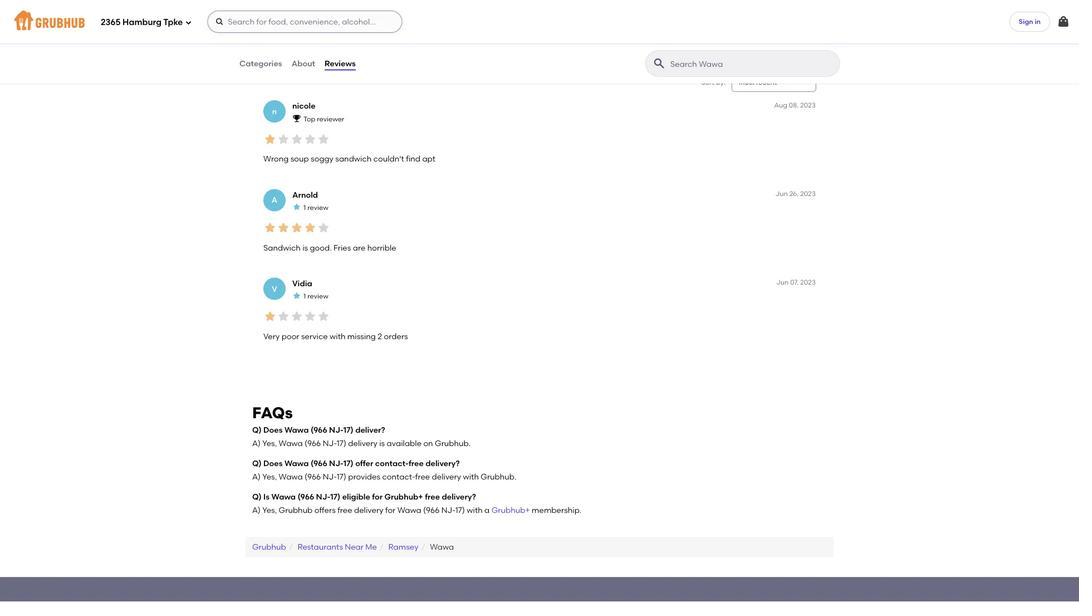 Task type: describe. For each thing, give the bounding box(es) containing it.
top
[[304, 115, 316, 123]]

17) left the deliver?
[[344, 426, 354, 435]]

about button
[[291, 43, 316, 84]]

with inside the q) does wawa (966 nj-17) offer contact-free delivery? a) yes, wawa (966 nj-17) provides contact-free delivery with grubhub.
[[463, 473, 479, 482]]

yes, inside q) does wawa (966 nj-17) deliver? a) yes, wawa (966 nj-17) delivery is available on grubhub.
[[263, 439, 277, 449]]

26,
[[790, 190, 799, 198]]

1 for vidia
[[304, 292, 306, 300]]

offers
[[315, 506, 336, 515]]

order
[[321, 12, 340, 20]]

tpke
[[163, 17, 183, 27]]

q) does wawa (966 nj-17) offer contact-free delivery? a) yes, wawa (966 nj-17) provides contact-free delivery with grubhub.
[[252, 459, 517, 482]]

17) left provides at the bottom of the page
[[337, 473, 347, 482]]

ramsey
[[389, 543, 419, 552]]

was for on
[[270, 23, 283, 31]]

hamburg
[[123, 17, 162, 27]]

2365
[[101, 17, 121, 27]]

grubhub. inside the q) does wawa (966 nj-17) offer contact-free delivery? a) yes, wawa (966 nj-17) provides contact-free delivery with grubhub.
[[481, 473, 517, 482]]

2 2023 from the top
[[801, 190, 816, 198]]

is inside q) does wawa (966 nj-17) deliver? a) yes, wawa (966 nj-17) delivery is available on grubhub.
[[380, 439, 385, 449]]

was for correct
[[341, 12, 354, 20]]

restaurants near me
[[298, 543, 377, 552]]

arnold
[[293, 190, 318, 200]]

recent
[[757, 78, 778, 86]]

grubhub link
[[252, 543, 286, 552]]

1 horizontal spatial svg image
[[1058, 15, 1071, 28]]

fries
[[334, 243, 351, 253]]

top reviewer
[[304, 115, 345, 123]]

2
[[378, 332, 382, 341]]

08,
[[790, 101, 799, 109]]

free up wawa link
[[425, 492, 440, 502]]

0 horizontal spatial for
[[372, 492, 383, 502]]

offer
[[356, 459, 374, 469]]

aug
[[775, 101, 788, 109]]

on inside q) does wawa (966 nj-17) deliver? a) yes, wawa (966 nj-17) delivery is available on grubhub.
[[424, 439, 433, 449]]

sandwich
[[336, 154, 372, 164]]

trophy icon image
[[293, 114, 301, 123]]

grubhub+ link
[[492, 506, 530, 515]]

soup
[[291, 154, 309, 164]]

0 vertical spatial contact-
[[375, 459, 409, 469]]

does for does wawa (966 nj-17) deliver?
[[264, 426, 283, 435]]

free down "eligible"
[[338, 506, 353, 515]]

apt
[[423, 154, 436, 164]]

restaurants
[[298, 543, 343, 552]]

review for arnold
[[308, 204, 329, 212]]

very poor service with missing 2 orders
[[264, 332, 408, 341]]

svg image
[[215, 17, 224, 26]]

reviews
[[325, 59, 356, 68]]

sandwich is good.  fries are horrible
[[264, 243, 397, 253]]

time
[[270, 34, 285, 42]]

1 for arnold
[[304, 204, 306, 212]]

eligible
[[343, 492, 371, 502]]

Sort by: field
[[739, 78, 778, 87]]

Search Wawa search field
[[670, 59, 837, 69]]

order was correct
[[321, 12, 354, 31]]

correct
[[321, 23, 344, 31]]

delivery was on time
[[270, 12, 296, 42]]

aug 08, 2023
[[775, 101, 816, 109]]

soggy
[[311, 154, 334, 164]]

v
[[272, 284, 277, 294]]

jun 07, 2023
[[777, 279, 816, 287]]

yes, inside q) is wawa (966 nj-17) eligible for grubhub+ free delivery? a) yes, grubhub offers free delivery for wawa (966 nj-17) with a grubhub+ membership.
[[263, 506, 277, 515]]

07,
[[791, 279, 799, 287]]

categories button
[[239, 43, 283, 84]]

orders
[[384, 332, 408, 341]]

n
[[272, 107, 277, 116]]

restaurants near me link
[[298, 543, 377, 552]]

categories
[[240, 59, 282, 68]]

jun for very poor service with missing 2 orders
[[777, 279, 789, 287]]

delivery? inside q) is wawa (966 nj-17) eligible for grubhub+ free delivery? a) yes, grubhub offers free delivery for wawa (966 nj-17) with a grubhub+ membership.
[[442, 492, 476, 502]]

available
[[387, 439, 422, 449]]

2023 for orders
[[801, 279, 816, 287]]

free down available
[[409, 459, 424, 469]]

sign in button
[[1010, 12, 1051, 32]]

0 vertical spatial grubhub+
[[385, 492, 423, 502]]

review for vidia
[[308, 292, 329, 300]]

delivery inside the q) does wawa (966 nj-17) offer contact-free delivery? a) yes, wawa (966 nj-17) provides contact-free delivery with grubhub.
[[432, 473, 461, 482]]

wrong soup soggy sandwich couldn't find apt
[[264, 154, 436, 164]]

with inside q) is wawa (966 nj-17) eligible for grubhub+ free delivery? a) yes, grubhub offers free delivery for wawa (966 nj-17) with a grubhub+ membership.
[[467, 506, 483, 515]]

a) inside the q) does wawa (966 nj-17) offer contact-free delivery? a) yes, wawa (966 nj-17) provides contact-free delivery with grubhub.
[[252, 473, 261, 482]]

jun 26, 2023
[[776, 190, 816, 198]]



Task type: locate. For each thing, give the bounding box(es) containing it.
sign
[[1020, 17, 1034, 26]]

0 horizontal spatial on
[[285, 23, 293, 31]]

q) inside q) does wawa (966 nj-17) deliver? a) yes, wawa (966 nj-17) delivery is available on grubhub.
[[252, 426, 262, 435]]

svg image
[[1058, 15, 1071, 28], [185, 19, 192, 26]]

ramsey link
[[389, 543, 419, 552]]

0 vertical spatial grubhub.
[[435, 439, 471, 449]]

grubhub+ right the a
[[492, 506, 530, 515]]

1 a) from the top
[[252, 439, 261, 449]]

0 horizontal spatial is
[[303, 243, 308, 253]]

was right order
[[341, 12, 354, 20]]

does inside the q) does wawa (966 nj-17) offer contact-free delivery? a) yes, wawa (966 nj-17) provides contact-free delivery with grubhub.
[[264, 459, 283, 469]]

membership.
[[532, 506, 582, 515]]

reviews button
[[324, 43, 357, 84]]

1 vertical spatial a)
[[252, 473, 261, 482]]

was inside delivery was on time
[[270, 23, 283, 31]]

0 vertical spatial jun
[[776, 190, 788, 198]]

1 vertical spatial is
[[380, 439, 385, 449]]

yes, up is in the left of the page
[[263, 473, 277, 482]]

17) left offer
[[344, 459, 354, 469]]

17) up offers
[[331, 492, 341, 502]]

find
[[406, 154, 421, 164]]

0 vertical spatial does
[[264, 426, 283, 435]]

2 yes, from the top
[[263, 473, 277, 482]]

grubhub.
[[435, 439, 471, 449], [481, 473, 517, 482]]

sign in
[[1020, 17, 1041, 26]]

faqs
[[252, 404, 293, 423]]

was inside order was correct
[[341, 12, 354, 20]]

delivery down the deliver?
[[348, 439, 378, 449]]

jun left 26,
[[776, 190, 788, 198]]

couldn't
[[374, 154, 404, 164]]

by:
[[717, 78, 726, 86]]

q) does wawa (966 nj-17) deliver? a) yes, wawa (966 nj-17) delivery is available on grubhub.
[[252, 426, 471, 449]]

delivery inside q) does wawa (966 nj-17) deliver? a) yes, wawa (966 nj-17) delivery is available on grubhub.
[[348, 439, 378, 449]]

1 horizontal spatial for
[[386, 506, 396, 515]]

1 vertical spatial with
[[463, 473, 479, 482]]

on right available
[[424, 439, 433, 449]]

is
[[303, 243, 308, 253], [380, 439, 385, 449]]

on
[[285, 23, 293, 31], [424, 439, 433, 449]]

svg image right tpke
[[185, 19, 192, 26]]

delivery down "eligible"
[[354, 506, 384, 515]]

nj-
[[329, 426, 344, 435], [323, 439, 337, 449], [329, 459, 344, 469], [323, 473, 337, 482], [316, 492, 331, 502], [442, 506, 456, 515]]

main navigation navigation
[[0, 0, 1080, 43]]

1 vertical spatial review
[[308, 292, 329, 300]]

contact-
[[375, 459, 409, 469], [382, 473, 416, 482]]

a
[[485, 506, 490, 515]]

2 q) from the top
[[252, 459, 262, 469]]

was up time
[[270, 23, 283, 31]]

1 q) from the top
[[252, 426, 262, 435]]

does inside q) does wawa (966 nj-17) deliver? a) yes, wawa (966 nj-17) delivery is available on grubhub.
[[264, 426, 283, 435]]

2365 hamburg tpke
[[101, 17, 183, 27]]

1 review down arnold
[[304, 204, 329, 212]]

Search for food, convenience, alcohol... search field
[[207, 11, 403, 33]]

1 vertical spatial grubhub+
[[492, 506, 530, 515]]

0 horizontal spatial grubhub+
[[385, 492, 423, 502]]

2023 right 08,
[[801, 101, 816, 109]]

about
[[292, 59, 315, 68]]

are
[[353, 243, 366, 253]]

1 yes, from the top
[[263, 439, 277, 449]]

0 vertical spatial grubhub
[[279, 506, 313, 515]]

most recent
[[739, 78, 778, 86]]

2023 right 26,
[[801, 190, 816, 198]]

2023 for apt
[[801, 101, 816, 109]]

2 does from the top
[[264, 459, 283, 469]]

2 a) from the top
[[252, 473, 261, 482]]

1 review down vidia
[[304, 292, 329, 300]]

1 vertical spatial q)
[[252, 459, 262, 469]]

1 vertical spatial 2023
[[801, 190, 816, 198]]

0 vertical spatial is
[[303, 243, 308, 253]]

1 vertical spatial grubhub.
[[481, 473, 517, 482]]

2023 right 07,
[[801, 279, 816, 287]]

2023
[[801, 101, 816, 109], [801, 190, 816, 198], [801, 279, 816, 287]]

2 review from the top
[[308, 292, 329, 300]]

q) for q) does wawa (966 nj-17) offer contact-free delivery? a) yes, wawa (966 nj-17) provides contact-free delivery with grubhub.
[[252, 459, 262, 469]]

wawa link
[[430, 543, 454, 552]]

1 vertical spatial was
[[270, 23, 283, 31]]

sort by:
[[702, 78, 726, 86]]

svg image right in
[[1058, 15, 1071, 28]]

grubhub+ down the q) does wawa (966 nj-17) offer contact-free delivery? a) yes, wawa (966 nj-17) provides contact-free delivery with grubhub.
[[385, 492, 423, 502]]

0 vertical spatial yes,
[[263, 439, 277, 449]]

a) inside q) is wawa (966 nj-17) eligible for grubhub+ free delivery? a) yes, grubhub offers free delivery for wawa (966 nj-17) with a grubhub+ membership.
[[252, 506, 261, 515]]

1 vertical spatial grubhub
[[252, 543, 286, 552]]

is
[[264, 492, 270, 502]]

1 vertical spatial delivery
[[432, 473, 461, 482]]

sandwich
[[264, 243, 301, 253]]

0 vertical spatial delivery?
[[426, 459, 460, 469]]

1 horizontal spatial was
[[341, 12, 354, 20]]

caret down icon image
[[801, 78, 810, 87]]

jun left 07,
[[777, 279, 789, 287]]

1 vertical spatial contact-
[[382, 473, 416, 482]]

a
[[272, 196, 278, 205]]

very
[[264, 332, 280, 341]]

service
[[301, 332, 328, 341]]

2 vertical spatial yes,
[[263, 506, 277, 515]]

in
[[1036, 17, 1041, 26]]

is left the good.
[[303, 243, 308, 253]]

0 vertical spatial 2023
[[801, 101, 816, 109]]

delivery
[[270, 12, 296, 20]]

(966
[[311, 426, 327, 435], [305, 439, 321, 449], [311, 459, 327, 469], [305, 473, 321, 482], [298, 492, 314, 502], [424, 506, 440, 515]]

0 horizontal spatial was
[[270, 23, 283, 31]]

3 a) from the top
[[252, 506, 261, 515]]

grubhub left offers
[[279, 506, 313, 515]]

jun for sandwich is good.  fries are horrible
[[776, 190, 788, 198]]

3 2023 from the top
[[801, 279, 816, 287]]

q) is wawa (966 nj-17) eligible for grubhub+ free delivery? a) yes, grubhub offers free delivery for wawa (966 nj-17) with a grubhub+ membership.
[[252, 492, 582, 515]]

1 horizontal spatial on
[[424, 439, 433, 449]]

grubhub inside q) is wawa (966 nj-17) eligible for grubhub+ free delivery? a) yes, grubhub offers free delivery for wawa (966 nj-17) with a grubhub+ membership.
[[279, 506, 313, 515]]

0 vertical spatial delivery
[[348, 439, 378, 449]]

is down the deliver?
[[380, 439, 385, 449]]

delivery up q) is wawa (966 nj-17) eligible for grubhub+ free delivery? a) yes, grubhub offers free delivery for wawa (966 nj-17) with a grubhub+ membership.
[[432, 473, 461, 482]]

a)
[[252, 439, 261, 449], [252, 473, 261, 482], [252, 506, 261, 515]]

review down vidia
[[308, 292, 329, 300]]

yes, down is in the left of the page
[[263, 506, 277, 515]]

1 vertical spatial does
[[264, 459, 283, 469]]

delivery
[[348, 439, 378, 449], [432, 473, 461, 482], [354, 506, 384, 515]]

1 vertical spatial jun
[[777, 279, 789, 287]]

review down arnold
[[308, 204, 329, 212]]

17) left the a
[[456, 506, 465, 515]]

0 vertical spatial for
[[372, 492, 383, 502]]

delivery? inside the q) does wawa (966 nj-17) offer contact-free delivery? a) yes, wawa (966 nj-17) provides contact-free delivery with grubhub.
[[426, 459, 460, 469]]

delivery? up q) is wawa (966 nj-17) eligible for grubhub+ free delivery? a) yes, grubhub offers free delivery for wawa (966 nj-17) with a grubhub+ membership.
[[426, 459, 460, 469]]

1 down arnold
[[304, 204, 306, 212]]

delivery inside q) is wawa (966 nj-17) eligible for grubhub+ free delivery? a) yes, grubhub offers free delivery for wawa (966 nj-17) with a grubhub+ membership.
[[354, 506, 384, 515]]

1 review for arnold
[[304, 204, 329, 212]]

does up is in the left of the page
[[264, 459, 283, 469]]

17)
[[344, 426, 354, 435], [337, 439, 347, 449], [344, 459, 354, 469], [337, 473, 347, 482], [331, 492, 341, 502], [456, 506, 465, 515]]

3 yes, from the top
[[263, 506, 277, 515]]

q) inside q) is wawa (966 nj-17) eligible for grubhub+ free delivery? a) yes, grubhub offers free delivery for wawa (966 nj-17) with a grubhub+ membership.
[[252, 492, 262, 502]]

2 vertical spatial 2023
[[801, 279, 816, 287]]

star icon image
[[264, 133, 277, 146], [277, 133, 290, 146], [290, 133, 304, 146], [304, 133, 317, 146], [317, 133, 330, 146], [293, 203, 301, 212], [264, 221, 277, 235], [277, 221, 290, 235], [290, 221, 304, 235], [304, 221, 317, 235], [317, 221, 330, 235], [293, 292, 301, 301], [264, 310, 277, 324], [277, 310, 290, 324], [290, 310, 304, 324], [304, 310, 317, 324], [317, 310, 330, 324]]

good.
[[310, 243, 332, 253]]

wrong
[[264, 154, 289, 164]]

1 1 from the top
[[304, 204, 306, 212]]

yes, down the faqs at the bottom left of page
[[263, 439, 277, 449]]

on inside delivery was on time
[[285, 23, 293, 31]]

grubhub. inside q) does wawa (966 nj-17) deliver? a) yes, wawa (966 nj-17) delivery is available on grubhub.
[[435, 439, 471, 449]]

0 horizontal spatial svg image
[[185, 19, 192, 26]]

does for does wawa (966 nj-17) offer contact-free delivery?
[[264, 459, 283, 469]]

jun
[[776, 190, 788, 198], [777, 279, 789, 287]]

grubhub. up the a
[[481, 473, 517, 482]]

2 1 review from the top
[[304, 292, 329, 300]]

17) up the q) does wawa (966 nj-17) offer contact-free delivery? a) yes, wawa (966 nj-17) provides contact-free delivery with grubhub.
[[337, 439, 347, 449]]

0 vertical spatial with
[[330, 332, 346, 341]]

1 vertical spatial for
[[386, 506, 396, 515]]

1 vertical spatial yes,
[[263, 473, 277, 482]]

0 vertical spatial a)
[[252, 439, 261, 449]]

wawa
[[285, 426, 309, 435], [279, 439, 303, 449], [285, 459, 309, 469], [279, 473, 303, 482], [272, 492, 296, 502], [398, 506, 422, 515], [430, 543, 454, 552]]

q) for q) does wawa (966 nj-17) deliver? a) yes, wawa (966 nj-17) delivery is available on grubhub.
[[252, 426, 262, 435]]

reviewer
[[317, 115, 345, 123]]

sort
[[702, 78, 715, 86]]

3 q) from the top
[[252, 492, 262, 502]]

magnifying glass icon image
[[653, 57, 666, 70]]

1 vertical spatial on
[[424, 439, 433, 449]]

1 review
[[304, 204, 329, 212], [304, 292, 329, 300]]

0 vertical spatial q)
[[252, 426, 262, 435]]

on down delivery
[[285, 23, 293, 31]]

a) inside q) does wawa (966 nj-17) deliver? a) yes, wawa (966 nj-17) delivery is available on grubhub.
[[252, 439, 261, 449]]

delivery?
[[426, 459, 460, 469], [442, 492, 476, 502]]

1 1 review from the top
[[304, 204, 329, 212]]

1 horizontal spatial grubhub.
[[481, 473, 517, 482]]

review
[[308, 204, 329, 212], [308, 292, 329, 300]]

2 1 from the top
[[304, 292, 306, 300]]

q) inside the q) does wawa (966 nj-17) offer contact-free delivery? a) yes, wawa (966 nj-17) provides contact-free delivery with grubhub.
[[252, 459, 262, 469]]

delivery? up wawa link
[[442, 492, 476, 502]]

poor
[[282, 332, 300, 341]]

0 horizontal spatial grubhub.
[[435, 439, 471, 449]]

2 vertical spatial a)
[[252, 506, 261, 515]]

provides
[[348, 473, 381, 482]]

0 vertical spatial 1 review
[[304, 204, 329, 212]]

horrible
[[368, 243, 397, 253]]

1 does from the top
[[264, 426, 283, 435]]

contact- down available
[[375, 459, 409, 469]]

q) for q) is wawa (966 nj-17) eligible for grubhub+ free delivery? a) yes, grubhub offers free delivery for wawa (966 nj-17) with a grubhub+ membership.
[[252, 492, 262, 502]]

q)
[[252, 426, 262, 435], [252, 459, 262, 469], [252, 492, 262, 502]]

yes,
[[263, 439, 277, 449], [263, 473, 277, 482], [263, 506, 277, 515]]

grubhub+
[[385, 492, 423, 502], [492, 506, 530, 515]]

free up q) is wawa (966 nj-17) eligible for grubhub+ free delivery? a) yes, grubhub offers free delivery for wawa (966 nj-17) with a grubhub+ membership.
[[416, 473, 430, 482]]

1 2023 from the top
[[801, 101, 816, 109]]

for up 'ramsey'
[[386, 506, 396, 515]]

nicole
[[293, 102, 316, 111]]

deliver?
[[356, 426, 385, 435]]

me
[[366, 543, 377, 552]]

does down the faqs at the bottom left of page
[[264, 426, 283, 435]]

1 down vidia
[[304, 292, 306, 300]]

0 vertical spatial review
[[308, 204, 329, 212]]

0 vertical spatial on
[[285, 23, 293, 31]]

1 vertical spatial 1
[[304, 292, 306, 300]]

near
[[345, 543, 364, 552]]

most
[[739, 78, 755, 86]]

missing
[[348, 332, 376, 341]]

1 review from the top
[[308, 204, 329, 212]]

2 vertical spatial with
[[467, 506, 483, 515]]

1 horizontal spatial grubhub+
[[492, 506, 530, 515]]

1 horizontal spatial is
[[380, 439, 385, 449]]

grubhub
[[279, 506, 313, 515], [252, 543, 286, 552]]

1 vertical spatial 1 review
[[304, 292, 329, 300]]

contact- up q) is wawa (966 nj-17) eligible for grubhub+ free delivery? a) yes, grubhub offers free delivery for wawa (966 nj-17) with a grubhub+ membership.
[[382, 473, 416, 482]]

1 review for vidia
[[304, 292, 329, 300]]

was
[[341, 12, 354, 20], [270, 23, 283, 31]]

0 vertical spatial was
[[341, 12, 354, 20]]

yes, inside the q) does wawa (966 nj-17) offer contact-free delivery? a) yes, wawa (966 nj-17) provides contact-free delivery with grubhub.
[[263, 473, 277, 482]]

grubhub. right available
[[435, 439, 471, 449]]

2 vertical spatial delivery
[[354, 506, 384, 515]]

2 vertical spatial q)
[[252, 492, 262, 502]]

grubhub down is in the left of the page
[[252, 543, 286, 552]]

1 vertical spatial delivery?
[[442, 492, 476, 502]]

0 vertical spatial 1
[[304, 204, 306, 212]]

vidia
[[293, 279, 312, 288]]

for right "eligible"
[[372, 492, 383, 502]]

does
[[264, 426, 283, 435], [264, 459, 283, 469]]



Task type: vqa. For each thing, say whether or not it's contained in the screenshot.
Search Address search box
no



